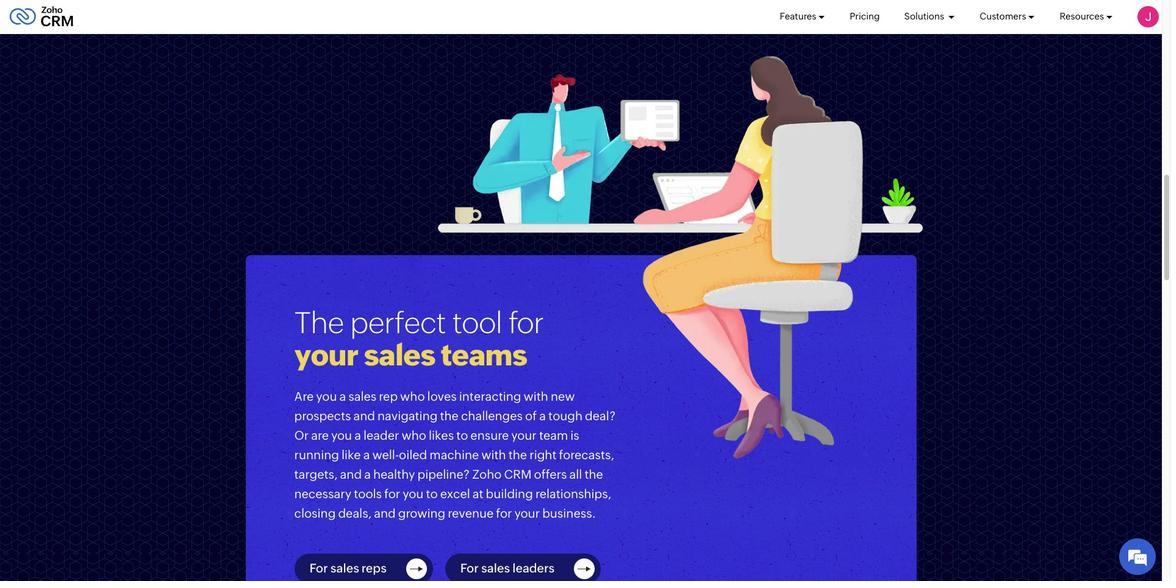 Task type: describe. For each thing, give the bounding box(es) containing it.
are
[[294, 390, 314, 404]]

2 vertical spatial and
[[374, 507, 396, 521]]

0 vertical spatial who
[[400, 390, 425, 404]]

rep
[[379, 390, 398, 404]]

prospects
[[294, 409, 351, 423]]

pricing
[[850, 11, 880, 22]]

at
[[473, 487, 483, 501]]

a up the prospects
[[339, 390, 346, 404]]

like
[[342, 448, 361, 462]]

navigating
[[378, 409, 438, 423]]

zoho crm vertical solutions image
[[438, 56, 923, 460]]

growing
[[398, 507, 445, 521]]

the perfect tool for your sales teams
[[294, 306, 544, 373]]

pipeline?
[[418, 468, 470, 482]]

for for for sales reps
[[310, 562, 328, 576]]

2 vertical spatial the
[[585, 468, 603, 482]]

0 horizontal spatial to
[[426, 487, 438, 501]]

features link
[[780, 0, 825, 34]]

the
[[294, 306, 344, 340]]

running
[[294, 448, 339, 462]]

closing
[[294, 507, 336, 521]]

deals,
[[338, 507, 372, 521]]

sales inside the perfect tool for your sales teams
[[364, 338, 435, 373]]

sales inside are you a sales rep who loves interacting with new prospects and navigating the challenges of a tough deal? or are you a leader who likes to ensure your team is running like a well-oiled machine with the right forecasts, targets, and a healthy pipeline? zoho crm offers all the necessary tools for you to excel at building relationships, closing deals, and growing revenue for your business.
[[348, 390, 377, 404]]

1 vertical spatial who
[[402, 429, 426, 443]]

relationships,
[[535, 487, 611, 501]]

james peterson image
[[1138, 6, 1159, 27]]

perfect
[[350, 306, 446, 340]]

likes
[[429, 429, 454, 443]]

oiled
[[399, 448, 427, 462]]

1 vertical spatial you
[[331, 429, 352, 443]]

1 vertical spatial for
[[384, 487, 400, 501]]

targets,
[[294, 468, 338, 482]]

offers
[[534, 468, 567, 482]]

crm
[[504, 468, 532, 482]]

resources link
[[1060, 0, 1113, 34]]

0 vertical spatial and
[[353, 409, 375, 423]]

1 horizontal spatial with
[[524, 390, 548, 404]]

a up tools
[[364, 468, 371, 482]]

forecasts,
[[559, 448, 614, 462]]

all
[[569, 468, 582, 482]]

machine
[[430, 448, 479, 462]]

solutions
[[904, 11, 946, 22]]



Task type: locate. For each thing, give the bounding box(es) containing it.
2 vertical spatial your
[[515, 507, 540, 521]]

sales left rep
[[348, 390, 377, 404]]

healthy
[[373, 468, 415, 482]]

1 vertical spatial to
[[426, 487, 438, 501]]

zoho
[[472, 468, 502, 482]]

the up crm
[[509, 448, 527, 462]]

and up leader
[[353, 409, 375, 423]]

leader
[[364, 429, 399, 443]]

who up oiled
[[402, 429, 426, 443]]

team
[[539, 429, 568, 443]]

who up navigating
[[400, 390, 425, 404]]

loves
[[427, 390, 457, 404]]

1 horizontal spatial for
[[460, 562, 479, 576]]

1 for from the left
[[310, 562, 328, 576]]

solutions link
[[904, 0, 955, 34]]

0 vertical spatial with
[[524, 390, 548, 404]]

for
[[310, 562, 328, 576], [460, 562, 479, 576]]

tools
[[354, 487, 382, 501]]

a up the like at the left of page
[[354, 429, 361, 443]]

and
[[353, 409, 375, 423], [340, 468, 362, 482], [374, 507, 396, 521]]

zoho crm logo image
[[9, 3, 74, 30]]

the
[[440, 409, 459, 423], [509, 448, 527, 462], [585, 468, 603, 482]]

1 horizontal spatial the
[[509, 448, 527, 462]]

0 vertical spatial you
[[316, 390, 337, 404]]

for down closing
[[310, 562, 328, 576]]

tough
[[548, 409, 583, 423]]

for sales leaders link
[[460, 559, 595, 580]]

0 horizontal spatial for
[[310, 562, 328, 576]]

reps
[[362, 562, 387, 576]]

1 vertical spatial and
[[340, 468, 362, 482]]

who
[[400, 390, 425, 404], [402, 429, 426, 443]]

tool
[[452, 306, 502, 340]]

1 vertical spatial the
[[509, 448, 527, 462]]

to up growing
[[426, 487, 438, 501]]

the down loves
[[440, 409, 459, 423]]

and down the like at the left of page
[[340, 468, 362, 482]]

challenges
[[461, 409, 523, 423]]

you
[[316, 390, 337, 404], [331, 429, 352, 443], [403, 487, 424, 501]]

excel
[[440, 487, 470, 501]]

0 vertical spatial the
[[440, 409, 459, 423]]

necessary
[[294, 487, 351, 501]]

business.
[[542, 507, 596, 521]]

for inside the perfect tool for your sales teams
[[509, 306, 544, 340]]

for right tool
[[509, 306, 544, 340]]

1 vertical spatial with
[[481, 448, 506, 462]]

your inside the perfect tool for your sales teams
[[294, 338, 359, 373]]

for sales leaders
[[460, 562, 555, 576]]

ensure
[[470, 429, 509, 443]]

2 vertical spatial for
[[496, 507, 512, 521]]

0 vertical spatial your
[[294, 338, 359, 373]]

your
[[294, 338, 359, 373], [511, 429, 537, 443], [515, 507, 540, 521]]

a
[[339, 390, 346, 404], [539, 409, 546, 423], [354, 429, 361, 443], [363, 448, 370, 462], [364, 468, 371, 482]]

with up of
[[524, 390, 548, 404]]

0 vertical spatial to
[[456, 429, 468, 443]]

with down ensure
[[481, 448, 506, 462]]

well-
[[372, 448, 399, 462]]

of
[[525, 409, 537, 423]]

you right the are
[[331, 429, 352, 443]]

1 vertical spatial your
[[511, 429, 537, 443]]

you up growing
[[403, 487, 424, 501]]

building
[[486, 487, 533, 501]]

2 horizontal spatial the
[[585, 468, 603, 482]]

0 horizontal spatial with
[[481, 448, 506, 462]]

1 horizontal spatial to
[[456, 429, 468, 443]]

leaders
[[512, 562, 555, 576]]

with
[[524, 390, 548, 404], [481, 448, 506, 462]]

are you a sales rep who loves interacting with new prospects and navigating the challenges of a tough deal? or are you a leader who likes to ensure your team is running like a well-oiled machine with the right forecasts, targets, and a healthy pipeline? zoho crm offers all the necessary tools for you to excel at building relationships, closing deals, and growing revenue for your business.
[[294, 390, 616, 521]]

0 vertical spatial for
[[509, 306, 544, 340]]

deal?
[[585, 409, 616, 423]]

features
[[780, 11, 816, 22]]

are
[[311, 429, 329, 443]]

sales up rep
[[364, 338, 435, 373]]

the right all on the left of the page
[[585, 468, 603, 482]]

sales left the leaders
[[481, 562, 510, 576]]

2 for from the left
[[460, 562, 479, 576]]

new
[[551, 390, 575, 404]]

to right likes
[[456, 429, 468, 443]]

for down revenue
[[460, 562, 479, 576]]

for for for sales leaders
[[460, 562, 479, 576]]

teams
[[441, 338, 527, 373]]

sales
[[364, 338, 435, 373], [348, 390, 377, 404], [330, 562, 359, 576], [481, 562, 510, 576]]

for down healthy
[[384, 487, 400, 501]]

interacting
[[459, 390, 521, 404]]

for down building
[[496, 507, 512, 521]]

for sales reps
[[310, 562, 387, 576]]

your down building
[[515, 507, 540, 521]]

0 horizontal spatial the
[[440, 409, 459, 423]]

a right of
[[539, 409, 546, 423]]

pricing link
[[850, 0, 880, 34]]

a right the like at the left of page
[[363, 448, 370, 462]]

for sales reps link
[[310, 559, 427, 580]]

2 vertical spatial you
[[403, 487, 424, 501]]

revenue
[[448, 507, 494, 521]]

right
[[530, 448, 557, 462]]

resources
[[1060, 11, 1104, 22]]

is
[[571, 429, 579, 443]]

your down of
[[511, 429, 537, 443]]

and down tools
[[374, 507, 396, 521]]

sales left reps
[[330, 562, 359, 576]]

your up the are
[[294, 338, 359, 373]]

to
[[456, 429, 468, 443], [426, 487, 438, 501]]

or
[[294, 429, 309, 443]]

you up the prospects
[[316, 390, 337, 404]]

for
[[509, 306, 544, 340], [384, 487, 400, 501], [496, 507, 512, 521]]

customers
[[980, 11, 1026, 22]]



Task type: vqa. For each thing, say whether or not it's contained in the screenshot.
crm.
no



